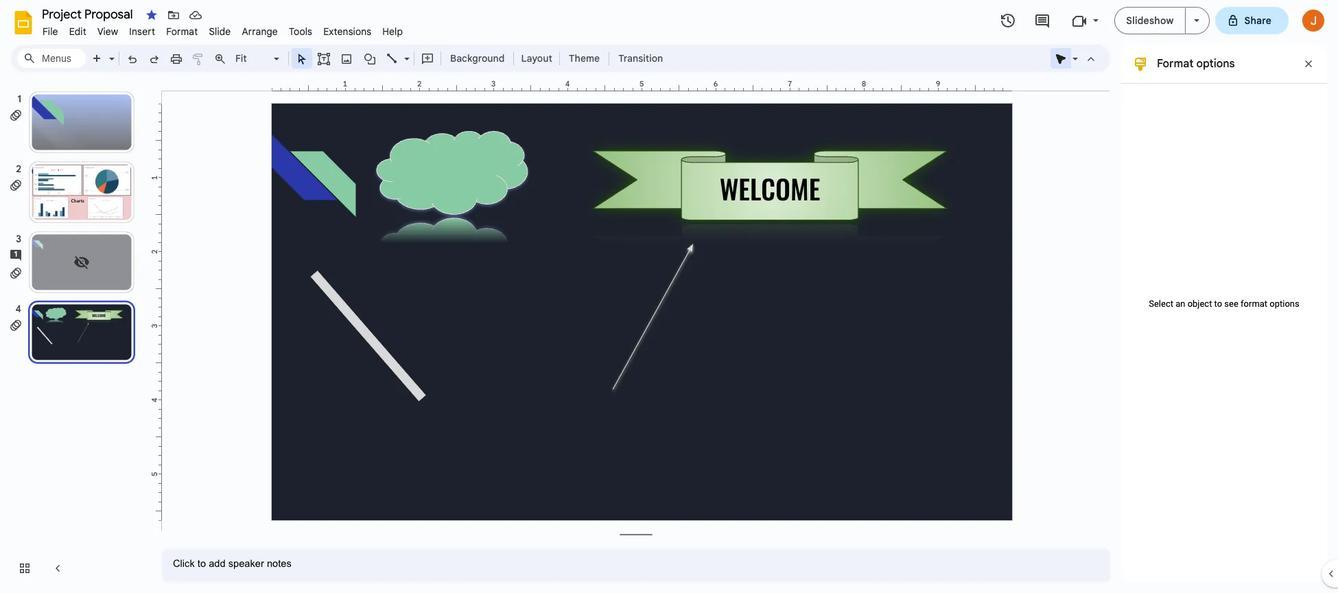 Task type: describe. For each thing, give the bounding box(es) containing it.
file menu item
[[37, 23, 64, 40]]

new slide with layout image
[[106, 49, 115, 54]]

layout button
[[517, 48, 557, 69]]

slideshow button
[[1115, 7, 1186, 34]]

main toolbar
[[85, 48, 670, 69]]

format options application
[[0, 0, 1339, 593]]

insert menu item
[[124, 23, 161, 40]]

slide menu item
[[203, 23, 236, 40]]

format menu item
[[161, 23, 203, 40]]

select line image
[[401, 49, 410, 54]]

insert image image
[[339, 49, 355, 68]]

extensions
[[323, 25, 372, 38]]

view
[[97, 25, 118, 38]]

menu bar inside menu bar banner
[[37, 18, 409, 41]]

0 vertical spatial options
[[1197, 57, 1236, 71]]

background button
[[444, 48, 511, 69]]

select an object to see format options element
[[1142, 299, 1307, 309]]

presentation options image
[[1194, 19, 1200, 22]]

insert
[[129, 25, 155, 38]]

shape image
[[362, 49, 378, 68]]

theme
[[569, 52, 600, 65]]

edit menu item
[[64, 23, 92, 40]]

navigation inside format options application
[[0, 78, 151, 593]]

object
[[1188, 299, 1213, 309]]

see
[[1225, 299, 1239, 309]]

an
[[1176, 299, 1186, 309]]

help menu item
[[377, 23, 409, 40]]



Task type: vqa. For each thing, say whether or not it's contained in the screenshot.
Outline HEADING
no



Task type: locate. For each thing, give the bounding box(es) containing it.
Rename text field
[[37, 5, 141, 22]]

background
[[450, 52, 505, 65]]

theme button
[[563, 48, 606, 69]]

1 vertical spatial options
[[1270, 299, 1300, 309]]

options down 'presentation options' 'icon' at the top right of the page
[[1197, 57, 1236, 71]]

0 vertical spatial format
[[166, 25, 198, 38]]

format inside format "menu item"
[[166, 25, 198, 38]]

format down slideshow
[[1157, 57, 1194, 71]]

Menus field
[[17, 49, 86, 68]]

format options
[[1157, 57, 1236, 71]]

arrange
[[242, 25, 278, 38]]

share button
[[1215, 7, 1289, 34]]

to
[[1215, 299, 1223, 309]]

slide
[[209, 25, 231, 38]]

navigation
[[0, 78, 151, 593]]

1 horizontal spatial options
[[1270, 299, 1300, 309]]

tools
[[289, 25, 312, 38]]

options
[[1197, 57, 1236, 71], [1270, 299, 1300, 309]]

mode and view toolbar
[[1050, 45, 1103, 72]]

menu bar
[[37, 18, 409, 41]]

menu bar banner
[[0, 0, 1339, 593]]

slideshow
[[1127, 14, 1174, 27]]

layout
[[521, 52, 553, 65]]

edit
[[69, 25, 86, 38]]

select an object to see format options
[[1149, 299, 1300, 309]]

view menu item
[[92, 23, 124, 40]]

format options section
[[1122, 45, 1328, 582]]

Zoom text field
[[233, 49, 272, 68]]

arrange menu item
[[236, 23, 283, 40]]

Star checkbox
[[142, 5, 161, 25]]

format
[[1241, 299, 1268, 309]]

Zoom field
[[231, 49, 286, 69]]

tools menu item
[[283, 23, 318, 40]]

format for format options
[[1157, 57, 1194, 71]]

file
[[43, 25, 58, 38]]

format for format
[[166, 25, 198, 38]]

options right format
[[1270, 299, 1300, 309]]

format
[[166, 25, 198, 38], [1157, 57, 1194, 71]]

transition button
[[612, 48, 669, 69]]

menu bar containing file
[[37, 18, 409, 41]]

transition
[[619, 52, 663, 65]]

0 horizontal spatial format
[[166, 25, 198, 38]]

live pointer settings image
[[1070, 49, 1079, 54]]

share
[[1245, 14, 1272, 27]]

0 horizontal spatial options
[[1197, 57, 1236, 71]]

select
[[1149, 299, 1174, 309]]

1 vertical spatial format
[[1157, 57, 1194, 71]]

format inside 'format options' section
[[1157, 57, 1194, 71]]

1 horizontal spatial format
[[1157, 57, 1194, 71]]

format left slide menu item
[[166, 25, 198, 38]]

help
[[383, 25, 403, 38]]

extensions menu item
[[318, 23, 377, 40]]



